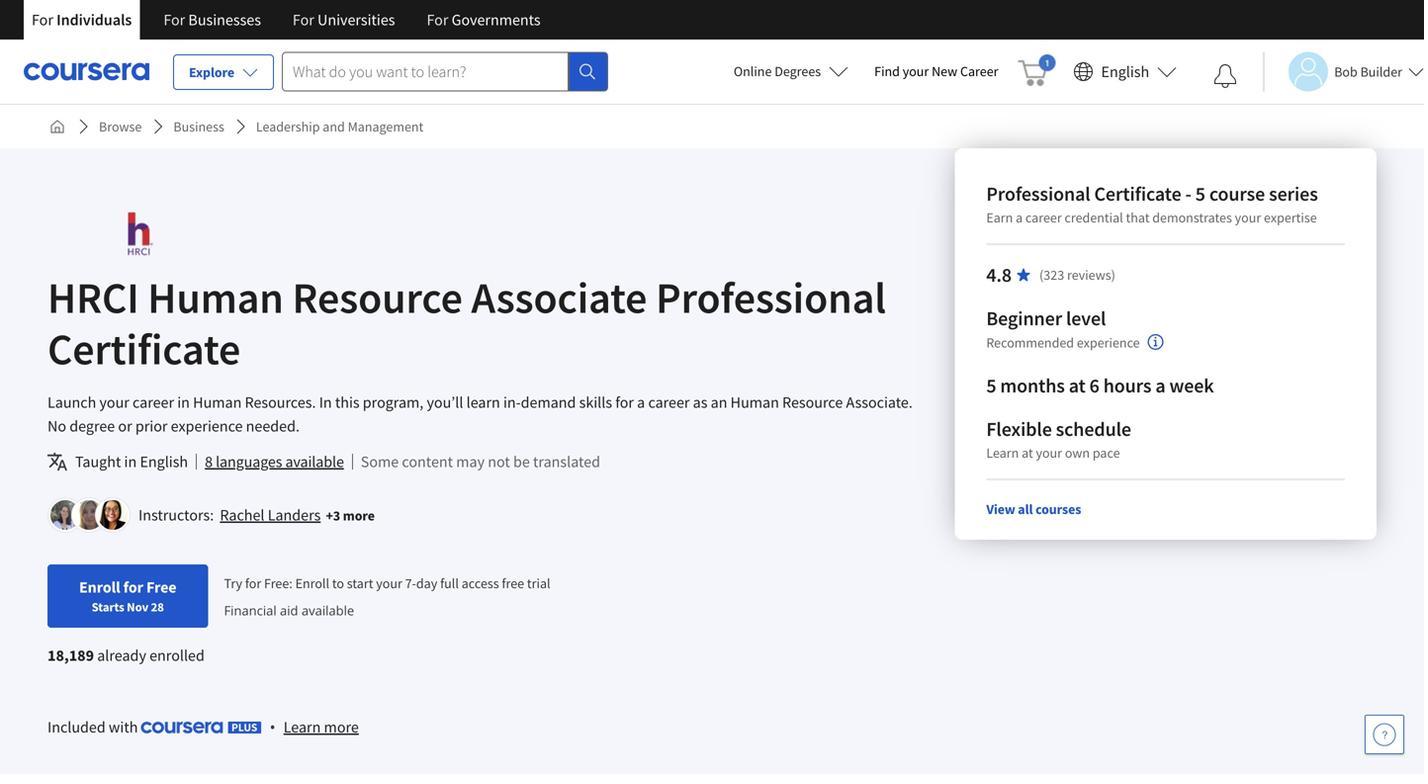 Task type: locate. For each thing, give the bounding box(es) containing it.
0 vertical spatial learn
[[986, 444, 1019, 462]]

free
[[502, 574, 524, 592]]

find your new career link
[[865, 59, 1008, 84]]

be
[[513, 452, 530, 472]]

0 vertical spatial more
[[343, 507, 375, 525]]

view all courses link
[[986, 500, 1081, 518]]

certificate up prior
[[47, 321, 241, 376]]

4 for from the left
[[427, 10, 448, 30]]

5
[[1196, 181, 1206, 206], [986, 373, 996, 398]]

for left individuals at top left
[[32, 10, 53, 30]]

full
[[440, 574, 459, 592]]

learn right •
[[284, 718, 321, 737]]

find
[[874, 62, 900, 80]]

nov
[[127, 599, 148, 615]]

experience
[[1077, 334, 1140, 352], [171, 416, 243, 436]]

career right earn
[[1026, 209, 1062, 226]]

some content may not be translated
[[361, 452, 600, 472]]

2 horizontal spatial for
[[615, 393, 634, 412]]

for for businesses
[[164, 10, 185, 30]]

0 horizontal spatial a
[[637, 393, 645, 412]]

None search field
[[282, 52, 608, 91]]

in-
[[503, 393, 521, 412]]

a inside professional certificate - 5 course series earn a career credential that demonstrates your expertise
[[1016, 209, 1023, 226]]

1 vertical spatial 5
[[986, 373, 996, 398]]

1 vertical spatial at
[[1022, 444, 1033, 462]]

view all courses
[[986, 500, 1081, 518]]

try
[[224, 574, 242, 592]]

as
[[693, 393, 708, 412]]

1 vertical spatial professional
[[656, 270, 886, 325]]

that
[[1126, 209, 1150, 226]]

0 horizontal spatial resource
[[292, 270, 463, 325]]

at inside flexible schedule learn at your own pace
[[1022, 444, 1033, 462]]

What do you want to learn? text field
[[282, 52, 569, 91]]

career left the as
[[648, 393, 690, 412]]

find your new career
[[874, 62, 998, 80]]

for businesses
[[164, 10, 261, 30]]

1 horizontal spatial resource
[[782, 393, 843, 412]]

your up the or
[[99, 393, 129, 412]]

a right skills
[[637, 393, 645, 412]]

0 vertical spatial 5
[[1196, 181, 1206, 206]]

enroll for free starts nov 28
[[79, 578, 177, 615]]

0 vertical spatial resource
[[292, 270, 463, 325]]

2 horizontal spatial a
[[1156, 373, 1166, 398]]

your inside flexible schedule learn at your own pace
[[1036, 444, 1062, 462]]

18,189
[[47, 646, 94, 666]]

0 horizontal spatial certificate
[[47, 321, 241, 376]]

1 horizontal spatial english
[[1101, 62, 1150, 82]]

for
[[615, 393, 634, 412], [245, 574, 261, 592], [123, 578, 143, 597]]

coursera plus image
[[141, 722, 262, 734]]

0 vertical spatial experience
[[1077, 334, 1140, 352]]

6
[[1090, 373, 1100, 398]]

available down needed.
[[285, 452, 344, 472]]

1 vertical spatial experience
[[171, 416, 243, 436]]

8
[[205, 452, 213, 472]]

resource inside hrci human resource associate professional certificate
[[292, 270, 463, 325]]

5 inside professional certificate - 5 course series earn a career credential that demonstrates your expertise
[[1196, 181, 1206, 206]]

more inside • learn more
[[324, 718, 359, 737]]

1 vertical spatial in
[[124, 452, 137, 472]]

0 vertical spatial certificate
[[1094, 181, 1182, 206]]

1 horizontal spatial 5
[[1196, 181, 1206, 206]]

1 vertical spatial english
[[140, 452, 188, 472]]

0 vertical spatial english
[[1101, 62, 1150, 82]]

enroll up starts
[[79, 578, 120, 597]]

taught in english
[[75, 452, 188, 472]]

all
[[1018, 500, 1033, 518]]

3 for from the left
[[293, 10, 314, 30]]

at down flexible
[[1022, 444, 1033, 462]]

your
[[903, 62, 929, 80], [1235, 209, 1261, 226], [99, 393, 129, 412], [1036, 444, 1062, 462], [376, 574, 402, 592]]

a right earn
[[1016, 209, 1023, 226]]

5 months at 6 hours a week
[[986, 373, 1214, 398]]

1 horizontal spatial certificate
[[1094, 181, 1182, 206]]

for left businesses on the top of the page
[[164, 10, 185, 30]]

enroll inside 'try for free: enroll to start your 7-day full access free trial financial aid available'
[[295, 574, 329, 592]]

1 for from the left
[[32, 10, 53, 30]]

available down to
[[302, 602, 354, 619]]

beginner level
[[986, 306, 1106, 331]]

your inside 'try for free: enroll to start your 7-day full access free trial financial aid available'
[[376, 574, 402, 592]]

0 horizontal spatial learn
[[284, 718, 321, 737]]

demand
[[521, 393, 576, 412]]

schedule
[[1056, 417, 1131, 442]]

courses
[[1036, 500, 1081, 518]]

human right an
[[731, 393, 779, 412]]

0 horizontal spatial in
[[124, 452, 137, 472]]

professional inside professional certificate - 5 course series earn a career credential that demonstrates your expertise
[[986, 181, 1091, 206]]

career
[[960, 62, 998, 80]]

english right shopping cart: 1 item icon
[[1101, 62, 1150, 82]]

for left universities
[[293, 10, 314, 30]]

5 left months
[[986, 373, 996, 398]]

more inside instructors: rachel landers +3 more
[[343, 507, 375, 525]]

for inside the launch your career in human resources. in this program, you'll learn in-demand skills for a career as an human resource associate. no degree or prior experience needed.
[[615, 393, 634, 412]]

learn down flexible
[[986, 444, 1019, 462]]

0 horizontal spatial for
[[123, 578, 143, 597]]

professional
[[986, 181, 1091, 206], [656, 270, 886, 325]]

1 horizontal spatial learn
[[986, 444, 1019, 462]]

2 for from the left
[[164, 10, 185, 30]]

bob builder button
[[1263, 52, 1424, 91]]

for up what do you want to learn? text field
[[427, 10, 448, 30]]

months
[[1000, 373, 1065, 398]]

4.8
[[986, 263, 1012, 287]]

learn
[[986, 444, 1019, 462], [284, 718, 321, 737]]

0 vertical spatial professional
[[986, 181, 1091, 206]]

rachel landers link
[[220, 505, 321, 525]]

information about difficulty level pre-requisites. image
[[1148, 334, 1164, 350]]

for right try
[[245, 574, 261, 592]]

for for universities
[[293, 10, 314, 30]]

coursera image
[[24, 56, 149, 87]]

1 horizontal spatial at
[[1069, 373, 1086, 398]]

in up taught in english
[[177, 393, 190, 412]]

5 right -
[[1196, 181, 1206, 206]]

more right +3
[[343, 507, 375, 525]]

1 horizontal spatial enroll
[[295, 574, 329, 592]]

0 horizontal spatial 5
[[986, 373, 996, 398]]

more right •
[[324, 718, 359, 737]]

0 vertical spatial available
[[285, 452, 344, 472]]

browse link
[[91, 109, 150, 144]]

show notifications image
[[1214, 64, 1238, 88]]

english down prior
[[140, 452, 188, 472]]

your left the own
[[1036, 444, 1062, 462]]

and
[[323, 118, 345, 136]]

at left 6
[[1069, 373, 1086, 398]]

recommended experience
[[986, 334, 1140, 352]]

0 horizontal spatial english
[[140, 452, 188, 472]]

earn
[[986, 209, 1013, 226]]

rhea bautista image
[[98, 500, 128, 530]]

experience up 8
[[171, 416, 243, 436]]

you'll
[[427, 393, 463, 412]]

available inside 'try for free: enroll to start your 7-day full access free trial financial aid available'
[[302, 602, 354, 619]]

prior
[[135, 416, 168, 436]]

human
[[148, 270, 284, 325], [193, 393, 242, 412], [731, 393, 779, 412]]

0 vertical spatial at
[[1069, 373, 1086, 398]]

available
[[285, 452, 344, 472], [302, 602, 354, 619]]

your down the course
[[1235, 209, 1261, 226]]

credential
[[1065, 209, 1123, 226]]

1 horizontal spatial for
[[245, 574, 261, 592]]

trial
[[527, 574, 551, 592]]

1 horizontal spatial a
[[1016, 209, 1023, 226]]

1 horizontal spatial in
[[177, 393, 190, 412]]

at
[[1069, 373, 1086, 398], [1022, 444, 1033, 462]]

0 horizontal spatial experience
[[171, 416, 243, 436]]

businesses
[[188, 10, 261, 30]]

experience down level
[[1077, 334, 1140, 352]]

for inside enroll for free starts nov 28
[[123, 578, 143, 597]]

enroll
[[295, 574, 329, 592], [79, 578, 120, 597]]

included with
[[47, 717, 141, 737]]

1 vertical spatial available
[[302, 602, 354, 619]]

for right skills
[[615, 393, 634, 412]]

english
[[1101, 62, 1150, 82], [140, 452, 188, 472]]

your left 7-
[[376, 574, 402, 592]]

needed.
[[246, 416, 300, 436]]

2 horizontal spatial career
[[1026, 209, 1062, 226]]

1 vertical spatial learn
[[284, 718, 321, 737]]

1 vertical spatial more
[[324, 718, 359, 737]]

enroll left to
[[295, 574, 329, 592]]

help center image
[[1373, 723, 1397, 747]]

start
[[347, 574, 373, 592]]

career up prior
[[133, 393, 174, 412]]

certificate
[[1094, 181, 1182, 206], [47, 321, 241, 376]]

0 horizontal spatial professional
[[656, 270, 886, 325]]

in inside the launch your career in human resources. in this program, you'll learn in-demand skills for a career as an human resource associate. no degree or prior experience needed.
[[177, 393, 190, 412]]

already
[[97, 646, 146, 666]]

certificate up that in the right top of the page
[[1094, 181, 1182, 206]]

included
[[47, 717, 106, 737]]

degree
[[69, 416, 115, 436]]

in right "taught"
[[124, 452, 137, 472]]

• learn more
[[270, 716, 359, 738]]

a left week
[[1156, 373, 1166, 398]]

1 vertical spatial resource
[[782, 393, 843, 412]]

learn inside • learn more
[[284, 718, 321, 737]]

shopping cart: 1 item image
[[1018, 54, 1056, 86]]

for inside 'try for free: enroll to start your 7-day full access free trial financial aid available'
[[245, 574, 261, 592]]

hrci image
[[47, 212, 233, 256]]

0 vertical spatial in
[[177, 393, 190, 412]]

career
[[1026, 209, 1062, 226], [133, 393, 174, 412], [648, 393, 690, 412]]

0 horizontal spatial at
[[1022, 444, 1033, 462]]

for universities
[[293, 10, 395, 30]]

for up nov
[[123, 578, 143, 597]]

human down hrci image at the top left of page
[[148, 270, 284, 325]]

flexible
[[986, 417, 1052, 442]]

career inside professional certificate - 5 course series earn a career credential that demonstrates your expertise
[[1026, 209, 1062, 226]]

0 horizontal spatial enroll
[[79, 578, 120, 597]]

1 vertical spatial certificate
[[47, 321, 241, 376]]

1 horizontal spatial professional
[[986, 181, 1091, 206]]

more
[[343, 507, 375, 525], [324, 718, 359, 737]]



Task type: vqa. For each thing, say whether or not it's contained in the screenshot.
the Management
yes



Task type: describe. For each thing, give the bounding box(es) containing it.
professional certificate - 5 course series earn a career credential that demonstrates your expertise
[[986, 181, 1318, 226]]

human up 8
[[193, 393, 242, 412]]

resource inside the launch your career in human resources. in this program, you'll learn in-demand skills for a career as an human resource associate. no degree or prior experience needed.
[[782, 393, 843, 412]]

(323 reviews)
[[1040, 266, 1116, 284]]

not
[[488, 452, 510, 472]]

aid
[[280, 602, 298, 619]]

starts
[[92, 599, 124, 615]]

expertise
[[1264, 209, 1317, 226]]

individuals
[[56, 10, 132, 30]]

to
[[332, 574, 344, 592]]

18,189 already enrolled
[[47, 646, 205, 666]]

online degrees button
[[718, 49, 865, 93]]

content
[[402, 452, 453, 472]]

universities
[[318, 10, 395, 30]]

•
[[270, 716, 276, 738]]

bob builder
[[1334, 63, 1403, 81]]

launch
[[47, 393, 96, 412]]

for for governments
[[427, 10, 448, 30]]

michelle alvarado image
[[74, 500, 104, 530]]

certificate inside professional certificate - 5 course series earn a career credential that demonstrates your expertise
[[1094, 181, 1182, 206]]

explore button
[[173, 54, 274, 90]]

leadership and management link
[[248, 109, 432, 144]]

this
[[335, 393, 360, 412]]

leadership
[[256, 118, 320, 136]]

try for free: enroll to start your 7-day full access free trial financial aid available
[[224, 574, 551, 619]]

governments
[[452, 10, 541, 30]]

28
[[151, 599, 164, 615]]

for individuals
[[32, 10, 132, 30]]

free:
[[264, 574, 293, 592]]

landers
[[268, 505, 321, 525]]

view
[[986, 500, 1015, 518]]

or
[[118, 416, 132, 436]]

flexible schedule learn at your own pace
[[986, 417, 1131, 462]]

may
[[456, 452, 485, 472]]

a inside the launch your career in human resources. in this program, you'll learn in-demand skills for a career as an human resource associate. no degree or prior experience needed.
[[637, 393, 645, 412]]

8 languages available button
[[205, 450, 344, 474]]

7-
[[405, 574, 416, 592]]

1 horizontal spatial career
[[648, 393, 690, 412]]

enroll inside enroll for free starts nov 28
[[79, 578, 120, 597]]

for for try for free: enroll to start your 7-day full access free trial
[[245, 574, 261, 592]]

learn
[[466, 393, 500, 412]]

management
[[348, 118, 424, 136]]

access
[[462, 574, 499, 592]]

learn inside flexible schedule learn at your own pace
[[986, 444, 1019, 462]]

recommended
[[986, 334, 1074, 352]]

0 horizontal spatial career
[[133, 393, 174, 412]]

no
[[47, 416, 66, 436]]

business link
[[166, 109, 232, 144]]

resources.
[[245, 393, 316, 412]]

your inside professional certificate - 5 course series earn a career credential that demonstrates your expertise
[[1235, 209, 1261, 226]]

instructors:
[[138, 505, 214, 525]]

english inside button
[[1101, 62, 1150, 82]]

bob
[[1334, 63, 1358, 81]]

hrci
[[47, 270, 139, 325]]

experience inside the launch your career in human resources. in this program, you'll learn in-demand skills for a career as an human resource associate. no degree or prior experience needed.
[[171, 416, 243, 436]]

enrolled
[[149, 646, 205, 666]]

browse
[[99, 118, 142, 136]]

for for enroll for free
[[123, 578, 143, 597]]

series
[[1269, 181, 1318, 206]]

human inside hrci human resource associate professional certificate
[[148, 270, 284, 325]]

associate.
[[846, 393, 913, 412]]

rachel
[[220, 505, 265, 525]]

languages
[[216, 452, 282, 472]]

learn more link
[[284, 715, 359, 739]]

day
[[416, 574, 437, 592]]

pace
[[1093, 444, 1120, 462]]

new
[[932, 62, 958, 80]]

english button
[[1066, 40, 1185, 104]]

-
[[1185, 181, 1192, 206]]

program,
[[363, 393, 424, 412]]

for governments
[[427, 10, 541, 30]]

in
[[319, 393, 332, 412]]

banner navigation
[[16, 0, 556, 40]]

some
[[361, 452, 399, 472]]

own
[[1065, 444, 1090, 462]]

free
[[146, 578, 177, 597]]

builder
[[1361, 63, 1403, 81]]

1 horizontal spatial experience
[[1077, 334, 1140, 352]]

your right find
[[903, 62, 929, 80]]

financial aid available button
[[224, 602, 354, 619]]

available inside button
[[285, 452, 344, 472]]

certificate inside hrci human resource associate professional certificate
[[47, 321, 241, 376]]

for for individuals
[[32, 10, 53, 30]]

+3 more button
[[326, 506, 375, 526]]

degrees
[[775, 62, 821, 80]]

week
[[1170, 373, 1214, 398]]

home image
[[49, 119, 65, 135]]

your inside the launch your career in human resources. in this program, you'll learn in-demand skills for a career as an human resource associate. no degree or prior experience needed.
[[99, 393, 129, 412]]

reviews)
[[1067, 266, 1116, 284]]

launch your career in human resources. in this program, you'll learn in-demand skills for a career as an human resource associate. no degree or prior experience needed.
[[47, 393, 913, 436]]

beginner
[[986, 306, 1062, 331]]

instructors: rachel landers +3 more
[[138, 505, 375, 525]]

hrci human resource associate professional certificate
[[47, 270, 886, 376]]

online degrees
[[734, 62, 821, 80]]

taught
[[75, 452, 121, 472]]

leadership and management
[[256, 118, 424, 136]]

course
[[1209, 181, 1265, 206]]

rachel landers image
[[50, 500, 80, 530]]

professional inside hrci human resource associate professional certificate
[[656, 270, 886, 325]]

associate
[[471, 270, 647, 325]]

financial
[[224, 602, 277, 619]]

demonstrates
[[1153, 209, 1232, 226]]



